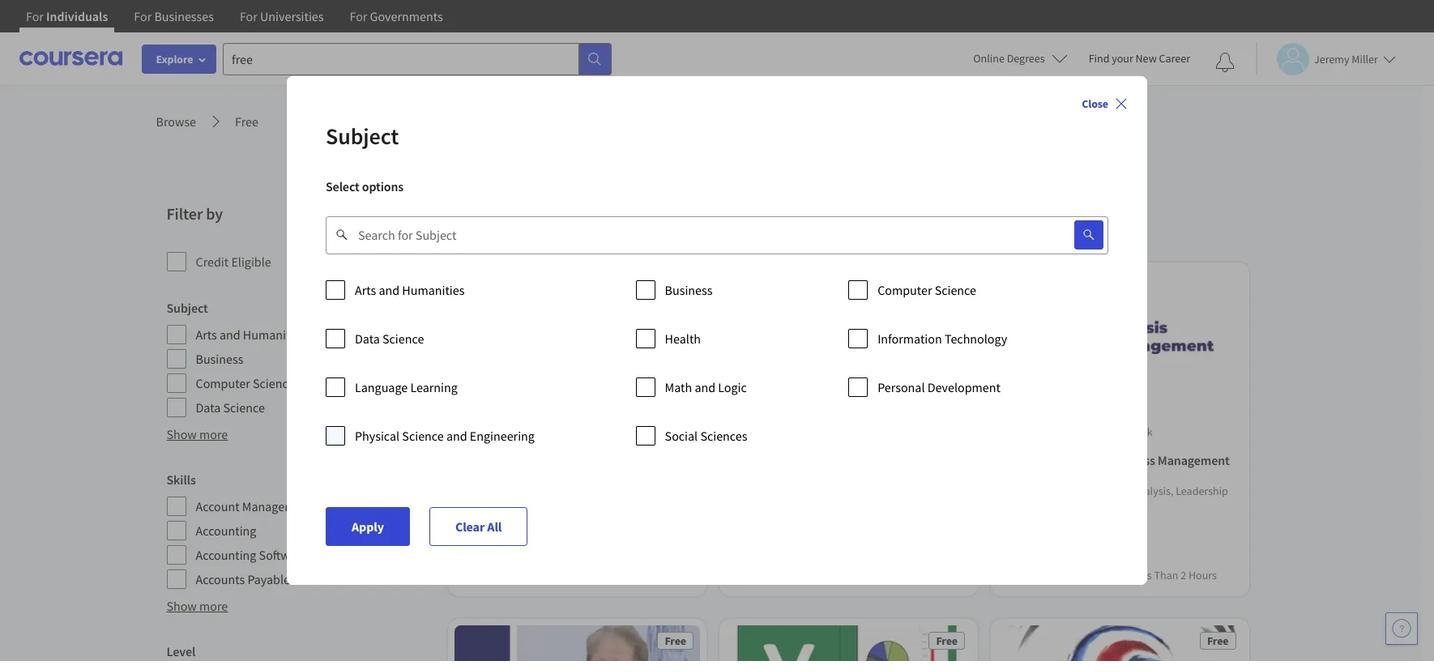 Task type: vqa. For each thing, say whether or not it's contained in the screenshot.
Johns Hopkins University 'image'
no



Task type: describe. For each thing, give the bounding box(es) containing it.
business analysis & process management link
[[1004, 451, 1237, 471]]

language learning
[[355, 379, 458, 396]]

1 coursera project network from the left
[[488, 425, 610, 440]]

account
[[196, 499, 240, 515]]

universities
[[260, 8, 324, 24]]

than
[[1154, 569, 1179, 583]]

options
[[362, 178, 404, 195]]

management inside data analysis, microsoft excel, leadership and management
[[536, 501, 598, 515]]

skills
[[167, 472, 196, 488]]

leadership inside data analysis, microsoft excel, leadership and management
[[461, 501, 513, 515]]

businesses
[[154, 8, 214, 24]]

for
[[568, 203, 596, 232]]

select subject options element
[[326, 274, 1109, 469]]

results
[[498, 203, 564, 232]]

personal
[[878, 379, 925, 396]]

for for governments
[[350, 8, 368, 24]]

project left 'less'
[[1091, 569, 1124, 583]]

banner navigation
[[13, 0, 456, 45]]

business inside business analysis, leadership and management
[[1088, 484, 1130, 499]]

subject inside the subject dialog
[[326, 122, 399, 151]]

clear
[[456, 519, 485, 535]]

analysis, for business
[[1132, 484, 1174, 499]]

2 coursera project network from the left
[[1032, 425, 1153, 440]]

filter by
[[167, 203, 223, 224]]

individuals
[[46, 8, 108, 24]]

accounts payable and receivable
[[196, 572, 374, 588]]

new
[[1136, 51, 1157, 66]]

2
[[1181, 569, 1187, 583]]

social sciences
[[665, 428, 748, 444]]

show more for data science
[[167, 426, 228, 443]]

credit eligible
[[196, 254, 271, 270]]

skills group
[[167, 470, 432, 590]]

accounting for accounting
[[196, 523, 257, 539]]

and inside data analysis, microsoft excel, leadership and management
[[516, 501, 534, 515]]

7,512 results for "free"
[[441, 203, 660, 232]]

software
[[259, 547, 307, 563]]

math
[[665, 379, 692, 396]]

arts and humanities inside subject group
[[196, 327, 306, 343]]

level
[[167, 644, 196, 660]]

guided
[[1054, 569, 1088, 583]]

your
[[1112, 51, 1134, 66]]

for for individuals
[[26, 8, 44, 24]]

personal development
[[878, 379, 1001, 396]]

subject inside subject group
[[167, 300, 208, 316]]

eligible
[[231, 254, 271, 270]]

2 coursera from the left
[[1032, 425, 1074, 440]]

1 · from the left
[[1049, 569, 1052, 583]]

information
[[878, 331, 943, 347]]

hours
[[1189, 569, 1217, 583]]

subject group
[[167, 298, 432, 418]]

show for accounts
[[167, 598, 197, 614]]

find your new career link
[[1081, 49, 1199, 69]]

1 coursera from the left
[[488, 425, 531, 440]]

for individuals
[[26, 8, 108, 24]]

physical science and engineering
[[355, 428, 535, 444]]

management right process
[[1158, 453, 1230, 469]]

computer inside select subject options element
[[878, 282, 933, 298]]

for governments
[[350, 8, 443, 24]]

less
[[1132, 569, 1152, 583]]

computer science inside subject group
[[196, 375, 295, 392]]

"free"
[[600, 203, 660, 232]]

analysis
[[1055, 453, 1100, 469]]

business analysis & process management
[[1004, 453, 1230, 469]]

4.6
[[477, 549, 492, 564]]

show more for accounts payable and receivable
[[167, 598, 228, 614]]

data inside select subject options element
[[355, 331, 380, 347]]

excel,
[[659, 484, 686, 499]]

social
[[665, 428, 698, 444]]

by
[[206, 203, 223, 224]]

for businesses
[[134, 8, 214, 24]]

1 network from the left
[[569, 425, 610, 440]]

apply
[[352, 519, 384, 535]]

find
[[1089, 51, 1110, 66]]

data science inside subject group
[[196, 400, 265, 416]]

process
[[1113, 453, 1155, 469]]

more for accounts
[[199, 598, 228, 614]]

development
[[928, 379, 1001, 396]]

data analysis, microsoft excel, leadership and management
[[461, 484, 686, 515]]

math and logic
[[665, 379, 747, 396]]

technology
[[945, 331, 1008, 347]]

information technology
[[878, 331, 1008, 347]]

payable
[[248, 572, 290, 588]]

find your new career
[[1089, 51, 1191, 66]]

business inside subject group
[[196, 351, 243, 367]]

data inside data analysis, microsoft excel, leadership and management
[[545, 484, 567, 499]]

sciences
[[701, 428, 748, 444]]

accounts
[[196, 572, 245, 588]]

management inside business analysis, leadership and management
[[1025, 501, 1087, 515]]



Task type: locate. For each thing, give the bounding box(es) containing it.
show more button up skills
[[167, 425, 228, 444]]

0 vertical spatial show more
[[167, 426, 228, 443]]

analysis, inside business analysis, leadership and management
[[1132, 484, 1174, 499]]

2 show from the top
[[167, 598, 197, 614]]

data inside subject group
[[196, 400, 221, 416]]

management up reviews)
[[536, 501, 598, 515]]

2 horizontal spatial data
[[545, 484, 567, 499]]

2 analysis, from the left
[[1132, 484, 1174, 499]]

for left businesses
[[134, 8, 152, 24]]

credit
[[196, 254, 229, 270]]

all
[[487, 519, 502, 535]]

business analysis, leadership and management
[[1004, 484, 1228, 515]]

leadership inside business analysis, leadership and management
[[1176, 484, 1228, 499]]

more for data
[[199, 426, 228, 443]]

beginner · guided project · less than 2 hours
[[1004, 569, 1217, 583]]

0 horizontal spatial computer
[[196, 375, 250, 392]]

1 vertical spatial humanities
[[243, 327, 306, 343]]

accounting software
[[196, 547, 307, 563]]

2 accounting from the top
[[196, 547, 257, 563]]

and inside skills group
[[293, 572, 314, 588]]

show for data
[[167, 426, 197, 443]]

and
[[379, 282, 400, 298], [220, 327, 240, 343], [695, 379, 716, 396], [447, 428, 467, 444], [516, 501, 534, 515], [1004, 501, 1022, 515], [293, 572, 314, 588]]

management
[[1158, 453, 1230, 469], [242, 499, 313, 515], [536, 501, 598, 515], [1025, 501, 1087, 515]]

1 horizontal spatial computer science
[[878, 282, 977, 298]]

select options
[[326, 178, 404, 195]]

0 horizontal spatial analysis,
[[569, 484, 611, 499]]

1 vertical spatial arts
[[196, 327, 217, 343]]

for left governments
[[350, 8, 368, 24]]

1 vertical spatial accounting
[[196, 547, 257, 563]]

0 vertical spatial data
[[355, 331, 380, 347]]

learning
[[411, 379, 458, 396]]

2 · from the left
[[1127, 569, 1129, 583]]

arts
[[355, 282, 376, 298], [196, 327, 217, 343]]

None search field
[[223, 43, 612, 75]]

0 horizontal spatial network
[[569, 425, 610, 440]]

for
[[26, 8, 44, 24], [134, 8, 152, 24], [240, 8, 258, 24], [350, 8, 368, 24]]

data up language
[[355, 331, 380, 347]]

0 vertical spatial arts and humanities
[[355, 282, 465, 298]]

leadership
[[1176, 484, 1228, 499], [461, 501, 513, 515]]

&
[[1102, 453, 1111, 469]]

2 show more from the top
[[167, 598, 228, 614]]

humanities inside select subject options element
[[402, 282, 465, 298]]

logic
[[718, 379, 747, 396]]

1 show from the top
[[167, 426, 197, 443]]

more down accounts
[[199, 598, 228, 614]]

0 horizontal spatial coursera
[[488, 425, 531, 440]]

reviews)
[[521, 549, 561, 564]]

career
[[1160, 51, 1191, 66]]

humanities down eligible
[[243, 327, 306, 343]]

analysis, left microsoft at the left bottom
[[569, 484, 611, 499]]

subject up select options
[[326, 122, 399, 151]]

1 horizontal spatial humanities
[[402, 282, 465, 298]]

for left individuals
[[26, 8, 44, 24]]

arts and humanities inside select subject options element
[[355, 282, 465, 298]]

2 network from the left
[[1112, 425, 1153, 440]]

1 vertical spatial arts and humanities
[[196, 327, 306, 343]]

1 horizontal spatial data
[[355, 331, 380, 347]]

1 show more from the top
[[167, 426, 228, 443]]

0 vertical spatial subject
[[326, 122, 399, 151]]

1 more from the top
[[199, 426, 228, 443]]

subject down credit
[[167, 300, 208, 316]]

computer
[[878, 282, 933, 298], [196, 375, 250, 392]]

0 vertical spatial computer
[[878, 282, 933, 298]]

data up reviews)
[[545, 484, 567, 499]]

1 horizontal spatial arts and humanities
[[355, 282, 465, 298]]

for left universities at left top
[[240, 8, 258, 24]]

1 horizontal spatial analysis,
[[1132, 484, 1174, 499]]

0 vertical spatial show more button
[[167, 425, 228, 444]]

filter
[[167, 203, 203, 224]]

1 vertical spatial data science
[[196, 400, 265, 416]]

1 horizontal spatial computer
[[878, 282, 933, 298]]

computer science
[[878, 282, 977, 298], [196, 375, 295, 392]]

0 horizontal spatial data
[[196, 400, 221, 416]]

data up skills
[[196, 400, 221, 416]]

more up account
[[199, 426, 228, 443]]

data
[[355, 331, 380, 347], [196, 400, 221, 416], [545, 484, 567, 499]]

1 vertical spatial computer science
[[196, 375, 295, 392]]

management down the analysis
[[1025, 501, 1087, 515]]

language
[[355, 379, 408, 396]]

coursera image
[[19, 46, 122, 72]]

and inside business analysis, leadership and management
[[1004, 501, 1022, 515]]

more
[[199, 426, 228, 443], [199, 598, 228, 614]]

subject
[[326, 122, 399, 151], [167, 300, 208, 316]]

accounting
[[196, 523, 257, 539], [196, 547, 257, 563]]

network
[[569, 425, 610, 440], [1112, 425, 1153, 440]]

analysis, down process
[[1132, 484, 1174, 499]]

show up level
[[167, 598, 197, 614]]

1 horizontal spatial coursera
[[1032, 425, 1074, 440]]

0 horizontal spatial arts and humanities
[[196, 327, 306, 343]]

help center image
[[1393, 619, 1412, 639]]

0 horizontal spatial leadership
[[461, 501, 513, 515]]

0 vertical spatial more
[[199, 426, 228, 443]]

computer inside subject group
[[196, 375, 250, 392]]

data science inside select subject options element
[[355, 331, 424, 347]]

1 show more button from the top
[[167, 425, 228, 444]]

1 horizontal spatial ·
[[1127, 569, 1129, 583]]

browse link
[[156, 112, 196, 131]]

computer science inside select subject options element
[[878, 282, 977, 298]]

for for businesses
[[134, 8, 152, 24]]

1 vertical spatial more
[[199, 598, 228, 614]]

4.6 (3.7k reviews)
[[477, 549, 561, 564]]

show up skills
[[167, 426, 197, 443]]

1 vertical spatial data
[[196, 400, 221, 416]]

0 vertical spatial humanities
[[402, 282, 465, 298]]

accounting down account
[[196, 523, 257, 539]]

1 vertical spatial computer
[[196, 375, 250, 392]]

1 for from the left
[[26, 8, 44, 24]]

show notifications image
[[1216, 53, 1235, 72]]

humanities inside subject group
[[243, 327, 306, 343]]

network up data analysis, microsoft excel, leadership and management
[[569, 425, 610, 440]]

1 vertical spatial show more
[[167, 598, 228, 614]]

physical
[[355, 428, 400, 444]]

coursera project network up &
[[1032, 425, 1153, 440]]

coursera project network up data analysis, microsoft excel, leadership and management
[[488, 425, 610, 440]]

coursera
[[488, 425, 531, 440], [1032, 425, 1074, 440]]

2 for from the left
[[134, 8, 152, 24]]

4 for from the left
[[350, 8, 368, 24]]

Search by keyword search field
[[358, 216, 1036, 255]]

health
[[665, 331, 701, 347]]

business
[[665, 282, 713, 298], [196, 351, 243, 367], [1004, 453, 1052, 469], [1088, 484, 1130, 499]]

0 horizontal spatial humanities
[[243, 327, 306, 343]]

(3.7k
[[495, 549, 519, 564]]

project
[[533, 425, 567, 440], [1076, 425, 1110, 440], [1091, 569, 1124, 583]]

close button
[[1076, 89, 1135, 118]]

0 vertical spatial accounting
[[196, 523, 257, 539]]

2 show more button from the top
[[167, 597, 228, 616]]

1 vertical spatial show
[[167, 598, 197, 614]]

project up data analysis, microsoft excel, leadership and management
[[533, 425, 567, 440]]

arts inside subject group
[[196, 327, 217, 343]]

show more button for data
[[167, 425, 228, 444]]

governments
[[370, 8, 443, 24]]

2 more from the top
[[199, 598, 228, 614]]

select
[[326, 178, 360, 195]]

1 vertical spatial show more button
[[167, 597, 228, 616]]

beginner
[[1004, 569, 1047, 583]]

receivable
[[316, 572, 374, 588]]

0 vertical spatial data science
[[355, 331, 424, 347]]

science
[[935, 282, 977, 298], [383, 331, 424, 347], [253, 375, 295, 392], [223, 400, 265, 416], [402, 428, 444, 444]]

0 horizontal spatial ·
[[1049, 569, 1052, 583]]

business inside select subject options element
[[665, 282, 713, 298]]

1 horizontal spatial network
[[1112, 425, 1153, 440]]

1 accounting from the top
[[196, 523, 257, 539]]

management inside skills group
[[242, 499, 313, 515]]

1 horizontal spatial subject
[[326, 122, 399, 151]]

7,512
[[441, 203, 494, 232]]

0 vertical spatial show
[[167, 426, 197, 443]]

analysis, inside data analysis, microsoft excel, leadership and management
[[569, 484, 611, 499]]

show more button down accounts
[[167, 597, 228, 616]]

show more button for accounts
[[167, 597, 228, 616]]

0 horizontal spatial computer science
[[196, 375, 295, 392]]

1 horizontal spatial coursera project network
[[1032, 425, 1153, 440]]

browse
[[156, 113, 196, 130]]

microsoft
[[613, 484, 657, 499]]

humanities down the 7,512
[[402, 282, 465, 298]]

analysis,
[[569, 484, 611, 499], [1132, 484, 1174, 499]]

management up software
[[242, 499, 313, 515]]

network up process
[[1112, 425, 1153, 440]]

3 for from the left
[[240, 8, 258, 24]]

analysis, for data
[[569, 484, 611, 499]]

humanities
[[402, 282, 465, 298], [243, 327, 306, 343]]

0 vertical spatial arts
[[355, 282, 376, 298]]

1 analysis, from the left
[[569, 484, 611, 499]]

show more button
[[167, 425, 228, 444], [167, 597, 228, 616]]

0 vertical spatial computer science
[[878, 282, 977, 298]]

· left guided
[[1049, 569, 1052, 583]]

accounting up accounts
[[196, 547, 257, 563]]

0 horizontal spatial subject
[[167, 300, 208, 316]]

show more down accounts
[[167, 598, 228, 614]]

0 horizontal spatial arts
[[196, 327, 217, 343]]

for for universities
[[240, 8, 258, 24]]

1 vertical spatial leadership
[[461, 501, 513, 515]]

1 horizontal spatial arts
[[355, 282, 376, 298]]

arts and humanities
[[355, 282, 465, 298], [196, 327, 306, 343]]

1 vertical spatial subject
[[167, 300, 208, 316]]

0 horizontal spatial data science
[[196, 400, 265, 416]]

1 horizontal spatial leadership
[[1176, 484, 1228, 499]]

subject dialog
[[287, 76, 1148, 585]]

account management
[[196, 499, 313, 515]]

engineering
[[470, 428, 535, 444]]

free
[[235, 113, 259, 130], [936, 277, 958, 292], [665, 634, 686, 649], [936, 634, 958, 649], [1208, 634, 1229, 649]]

apply button
[[326, 507, 410, 546]]

clear all
[[456, 519, 502, 535]]

0 horizontal spatial coursera project network
[[488, 425, 610, 440]]

1 horizontal spatial data science
[[355, 331, 424, 347]]

data science
[[355, 331, 424, 347], [196, 400, 265, 416]]

·
[[1049, 569, 1052, 583], [1127, 569, 1129, 583]]

clear all button
[[430, 507, 528, 546]]

for universities
[[240, 8, 324, 24]]

show more up skills
[[167, 426, 228, 443]]

· left 'less'
[[1127, 569, 1129, 583]]

arts inside select subject options element
[[355, 282, 376, 298]]

2 vertical spatial data
[[545, 484, 567, 499]]

and inside subject group
[[220, 327, 240, 343]]

project up &
[[1076, 425, 1110, 440]]

0 vertical spatial leadership
[[1176, 484, 1228, 499]]

coursera project network
[[488, 425, 610, 440], [1032, 425, 1153, 440]]

close
[[1082, 96, 1109, 111]]

show
[[167, 426, 197, 443], [167, 598, 197, 614]]

search image
[[1083, 229, 1096, 242]]

accounting for accounting software
[[196, 547, 257, 563]]



